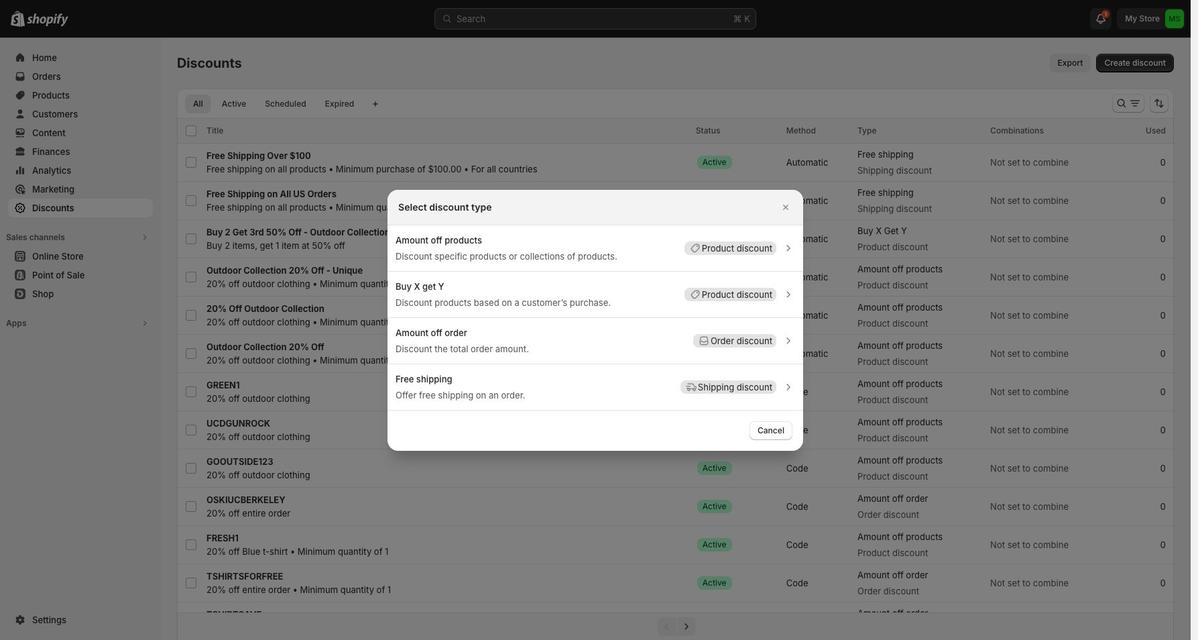 Task type: vqa. For each thing, say whether or not it's contained in the screenshot.
SHOPIFY image
yes



Task type: locate. For each thing, give the bounding box(es) containing it.
tab list
[[182, 94, 365, 113]]

pagination element
[[177, 613, 1175, 640]]

dialog
[[0, 190, 1191, 450]]

shopify image
[[27, 13, 68, 27]]



